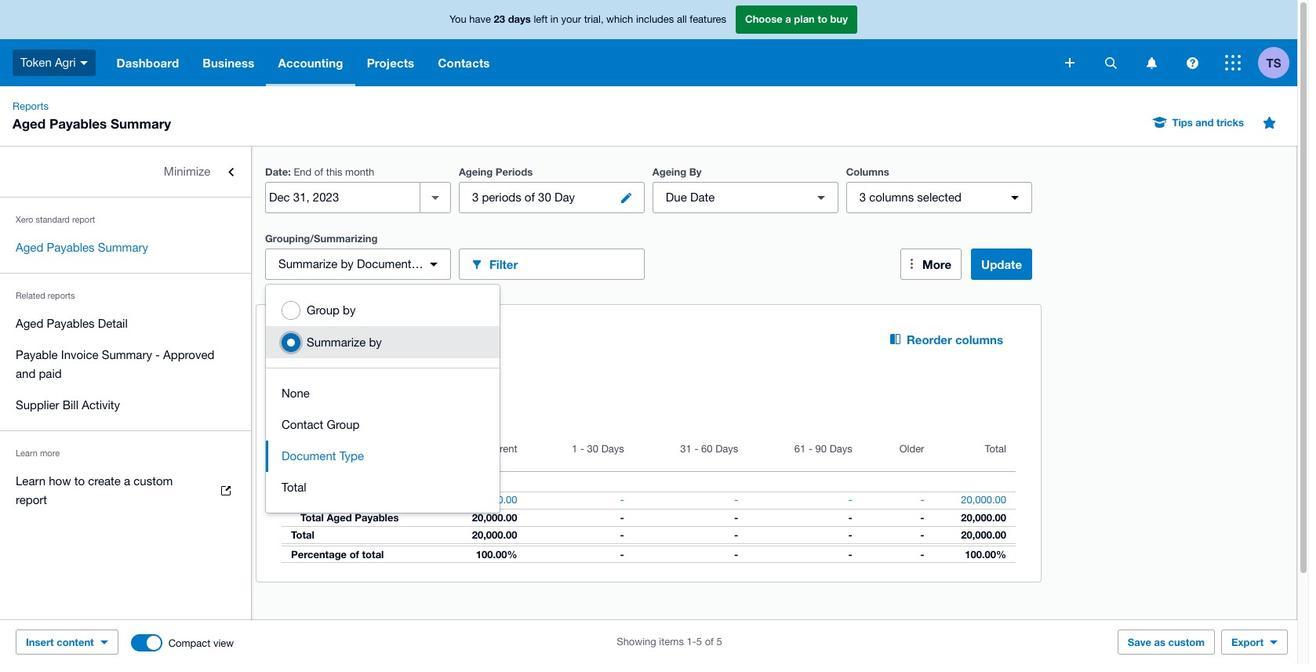 Task type: vqa. For each thing, say whether or not it's contained in the screenshot.


Task type: locate. For each thing, give the bounding box(es) containing it.
token agri as of december 31, 2023 ageing by due date
[[282, 367, 416, 418]]

aged inside reports aged payables summary
[[13, 115, 46, 132]]

0 vertical spatial summary
[[111, 115, 171, 132]]

1 horizontal spatial document
[[357, 257, 412, 271]]

0 vertical spatial report
[[72, 215, 95, 224]]

none button
[[266, 378, 500, 410]]

0 vertical spatial document
[[357, 257, 412, 271]]

contact inside report output element
[[291, 443, 327, 455]]

aged payables detail link
[[0, 308, 251, 340]]

group by button
[[266, 294, 500, 326]]

document up group by "button"
[[357, 257, 412, 271]]

0 vertical spatial and
[[1196, 116, 1215, 129]]

ageing
[[459, 166, 493, 178], [653, 166, 687, 178], [282, 405, 318, 418]]

group containing group by
[[266, 285, 500, 513]]

2 vertical spatial summary
[[102, 348, 152, 362]]

0 horizontal spatial date
[[265, 166, 288, 178]]

days right 90
[[830, 443, 853, 455]]

0 horizontal spatial report
[[16, 494, 47, 507]]

1 vertical spatial summary
[[98, 241, 148, 254]]

token up reports
[[20, 56, 52, 69]]

1 vertical spatial summarize
[[307, 336, 366, 349]]

have
[[470, 14, 491, 25]]

reports link
[[6, 99, 55, 115]]

ageing left "by"
[[653, 166, 687, 178]]

3 left periods
[[472, 191, 479, 204]]

0 vertical spatial columns
[[870, 191, 914, 204]]

minimize button
[[0, 156, 251, 188]]

accounting
[[278, 56, 343, 70]]

days inside button
[[830, 443, 853, 455]]

payables down contact button in the bottom left of the page
[[324, 475, 374, 489]]

by for summarize by document type
[[341, 257, 354, 271]]

document
[[357, 257, 412, 271], [282, 450, 336, 463]]

0 horizontal spatial 5
[[697, 637, 702, 648]]

5 right 1-
[[717, 637, 723, 648]]

2 3 from the left
[[860, 191, 866, 204]]

1 horizontal spatial ageing
[[459, 166, 493, 178]]

payables down reports link at top
[[49, 115, 107, 132]]

invoice
[[61, 348, 99, 362]]

by down "grouping/summarizing"
[[341, 257, 354, 271]]

2 horizontal spatial days
[[830, 443, 853, 455]]

5 right 'items'
[[697, 637, 702, 648]]

summarize for summarize by document type
[[279, 257, 338, 271]]

1 vertical spatial token
[[282, 367, 313, 381]]

0 horizontal spatial 20,000.00 link
[[463, 493, 527, 509]]

summarize by button
[[266, 326, 500, 359]]

columns down columns
[[870, 191, 914, 204]]

0 vertical spatial a
[[786, 13, 792, 25]]

by left due
[[322, 405, 335, 418]]

document type button
[[266, 441, 500, 472]]

1 horizontal spatial to
[[818, 13, 828, 25]]

summary inside reports aged payables summary
[[111, 115, 171, 132]]

aged down xero
[[16, 241, 43, 254]]

ageing down none
[[282, 405, 318, 418]]

of right the as
[[299, 386, 309, 399]]

to right the how on the left of page
[[74, 475, 85, 488]]

save as custom button
[[1118, 630, 1216, 655]]

total button for older
[[934, 434, 1016, 472]]

date inside popup button
[[691, 191, 715, 204]]

1 horizontal spatial 30
[[588, 443, 599, 455]]

columns inside 'button'
[[956, 333, 1004, 347]]

token up none
[[282, 367, 313, 381]]

2 horizontal spatial ageing
[[653, 166, 687, 178]]

date left the end
[[265, 166, 288, 178]]

1 horizontal spatial 3
[[860, 191, 866, 204]]

0 horizontal spatial 100.00%
[[476, 549, 518, 561]]

contact down none
[[282, 418, 324, 432]]

by inside popup button
[[341, 257, 354, 271]]

token
[[20, 56, 52, 69], [282, 367, 313, 381]]

total
[[985, 443, 1007, 455], [282, 481, 307, 494], [301, 512, 324, 524], [291, 529, 315, 542]]

- inside payable invoice summary - approved and paid
[[155, 348, 160, 362]]

minimize
[[164, 165, 211, 178]]

0 vertical spatial date
[[265, 166, 288, 178]]

december
[[312, 386, 367, 399]]

1 vertical spatial type
[[340, 450, 364, 463]]

aged down reports link at top
[[13, 115, 46, 132]]

report up aged payables summary at the left
[[72, 215, 95, 224]]

by inside button
[[369, 336, 382, 349]]

by inside "button"
[[343, 304, 356, 317]]

1 horizontal spatial date
[[691, 191, 715, 204]]

in
[[551, 14, 559, 25]]

1 vertical spatial report
[[16, 494, 47, 507]]

as
[[282, 386, 295, 399]]

agri for token agri
[[55, 56, 76, 69]]

0 horizontal spatial a
[[124, 475, 130, 488]]

90
[[816, 443, 827, 455]]

payables for aged payables
[[324, 475, 374, 489]]

1 vertical spatial total button
[[266, 472, 500, 504]]

days for 61 - 90 days
[[830, 443, 853, 455]]

summarize by document type
[[279, 257, 440, 271]]

1 vertical spatial agri
[[316, 367, 337, 381]]

update
[[982, 257, 1023, 272]]

1 vertical spatial to
[[74, 475, 85, 488]]

token inside popup button
[[20, 56, 52, 69]]

payable
[[16, 348, 58, 362]]

payables up total
[[355, 512, 399, 524]]

0 vertical spatial custom
[[134, 475, 173, 488]]

0 horizontal spatial 3
[[472, 191, 479, 204]]

summary inside payable invoice summary - approved and paid
[[102, 348, 152, 362]]

of right periods
[[525, 191, 535, 204]]

custom inside learn how to create a custom report
[[134, 475, 173, 488]]

- link down older
[[912, 493, 934, 509]]

of left this
[[315, 166, 324, 178]]

summary down aged payables detail "link"
[[102, 348, 152, 362]]

1 horizontal spatial svg image
[[1147, 57, 1157, 69]]

1 horizontal spatial custom
[[1169, 637, 1206, 649]]

group inside "button"
[[307, 304, 340, 317]]

- inside 1 - 30 days button
[[581, 443, 585, 455]]

1 - 30 days button
[[527, 434, 634, 472]]

summarize inside popup button
[[279, 257, 338, 271]]

group inside button
[[327, 418, 360, 432]]

0 vertical spatial total button
[[934, 434, 1016, 472]]

1 vertical spatial custom
[[1169, 637, 1206, 649]]

tips and tricks
[[1173, 116, 1245, 129]]

1 horizontal spatial type
[[415, 257, 440, 271]]

1 days from the left
[[602, 443, 625, 455]]

1 horizontal spatial 20,000.00 link
[[952, 493, 1016, 509]]

0 horizontal spatial to
[[74, 475, 85, 488]]

view
[[213, 638, 234, 649]]

1 vertical spatial a
[[124, 475, 130, 488]]

1 horizontal spatial days
[[716, 443, 739, 455]]

type up group by "button"
[[415, 257, 440, 271]]

tricks
[[1217, 116, 1245, 129]]

0 horizontal spatial token
[[20, 56, 52, 69]]

1 vertical spatial date
[[691, 191, 715, 204]]

2 days from the left
[[716, 443, 739, 455]]

0 horizontal spatial document
[[282, 450, 336, 463]]

current button
[[444, 434, 527, 472]]

of inside report output element
[[350, 549, 359, 561]]

due
[[338, 405, 358, 418]]

and inside payable invoice summary - approved and paid
[[16, 367, 36, 381]]

ageing for ageing periods
[[459, 166, 493, 178]]

and down payable on the bottom left of the page
[[16, 367, 36, 381]]

0 vertical spatial token
[[20, 56, 52, 69]]

more
[[40, 449, 60, 458]]

compact view
[[168, 638, 234, 649]]

2 learn from the top
[[16, 475, 46, 488]]

0 horizontal spatial svg image
[[80, 61, 88, 65]]

to left buy
[[818, 13, 828, 25]]

1 horizontal spatial columns
[[956, 333, 1004, 347]]

0 horizontal spatial 30
[[538, 191, 552, 204]]

total button down contact button in the bottom left of the page
[[266, 472, 500, 504]]

1 horizontal spatial total button
[[934, 434, 1016, 472]]

1 vertical spatial columns
[[956, 333, 1004, 347]]

- link down 1 - 30 days
[[611, 493, 634, 509]]

0 horizontal spatial svg image
[[1066, 58, 1075, 67]]

2 - link from the left
[[725, 493, 748, 509]]

Select end date field
[[266, 183, 420, 213]]

date right due
[[691, 191, 715, 204]]

1 vertical spatial learn
[[16, 475, 46, 488]]

you have 23 days left in your trial, which includes all features
[[450, 13, 727, 25]]

plan
[[795, 13, 815, 25]]

aged payables summary link
[[0, 232, 251, 264]]

0 vertical spatial contact
[[282, 418, 324, 432]]

by
[[690, 166, 702, 178]]

to
[[818, 13, 828, 25], [74, 475, 85, 488]]

by for group by
[[343, 304, 356, 317]]

30 left the day
[[538, 191, 552, 204]]

1 - 30 days
[[572, 443, 625, 455]]

document down contact group
[[282, 450, 336, 463]]

total button
[[934, 434, 1016, 472], [266, 472, 500, 504]]

2023
[[389, 386, 416, 399]]

group up summarize by on the left of page
[[307, 304, 340, 317]]

document inside popup button
[[357, 257, 412, 271]]

contacts
[[438, 56, 490, 70]]

remove from favorites image
[[1254, 107, 1286, 138]]

insert
[[26, 637, 54, 649]]

summarize by
[[307, 336, 382, 349]]

by down group by "button"
[[369, 336, 382, 349]]

5
[[697, 637, 702, 648], [717, 637, 723, 648]]

0 vertical spatial summarize
[[279, 257, 338, 271]]

:
[[288, 166, 291, 178]]

update button
[[972, 249, 1033, 280]]

report
[[72, 215, 95, 224], [16, 494, 47, 507]]

learn down learn more
[[16, 475, 46, 488]]

0 vertical spatial to
[[818, 13, 828, 25]]

summary up minimize button
[[111, 115, 171, 132]]

days for 1 - 30 days
[[602, 443, 625, 455]]

contact down contact group
[[291, 443, 327, 455]]

0 horizontal spatial custom
[[134, 475, 173, 488]]

and
[[1196, 116, 1215, 129], [16, 367, 36, 381]]

0 horizontal spatial total button
[[266, 472, 500, 504]]

due
[[666, 191, 687, 204]]

ts
[[1267, 55, 1282, 69]]

of
[[315, 166, 324, 178], [525, 191, 535, 204], [299, 386, 309, 399], [350, 549, 359, 561], [705, 637, 714, 648]]

0 horizontal spatial days
[[602, 443, 625, 455]]

contacts button
[[426, 39, 502, 86]]

summarize down group by
[[307, 336, 366, 349]]

aged up "costco" link
[[291, 475, 320, 489]]

summarize down "grouping/summarizing"
[[279, 257, 338, 271]]

a right create
[[124, 475, 130, 488]]

older
[[900, 443, 925, 455]]

custom right as
[[1169, 637, 1206, 649]]

0 horizontal spatial columns
[[870, 191, 914, 204]]

summarize by document type button
[[265, 249, 451, 280]]

1 vertical spatial and
[[16, 367, 36, 381]]

total inside list box
[[282, 481, 307, 494]]

contact group
[[282, 418, 360, 432]]

1 horizontal spatial and
[[1196, 116, 1215, 129]]

0 horizontal spatial agri
[[55, 56, 76, 69]]

learn left more
[[16, 449, 38, 458]]

1 horizontal spatial 5
[[717, 637, 723, 648]]

days for 31 - 60 days
[[716, 443, 739, 455]]

svg image
[[1105, 57, 1117, 69], [1187, 57, 1199, 69], [80, 61, 88, 65]]

svg image
[[1226, 55, 1242, 71], [1147, 57, 1157, 69], [1066, 58, 1075, 67]]

0 horizontal spatial ageing
[[282, 405, 318, 418]]

ageing inside token agri as of december 31, 2023 ageing by due date
[[282, 405, 318, 418]]

business button
[[191, 39, 266, 86]]

insert content
[[26, 637, 94, 649]]

1 vertical spatial group
[[327, 418, 360, 432]]

-
[[155, 348, 160, 362], [581, 443, 585, 455], [695, 443, 699, 455], [809, 443, 813, 455], [621, 494, 625, 506], [735, 494, 739, 506], [849, 494, 853, 506], [921, 494, 925, 506], [620, 512, 625, 524], [735, 512, 739, 524], [849, 512, 853, 524], [921, 512, 925, 524], [620, 529, 625, 542], [735, 529, 739, 542], [849, 529, 853, 542], [921, 529, 925, 542], [620, 549, 625, 561], [735, 549, 739, 561], [849, 549, 853, 561], [921, 549, 925, 561]]

3 for 3 columns selected
[[860, 191, 866, 204]]

1 horizontal spatial report
[[72, 215, 95, 224]]

days right 1
[[602, 443, 625, 455]]

aged payables summary
[[16, 241, 148, 254]]

payables inside "link"
[[47, 317, 95, 330]]

agri
[[55, 56, 76, 69], [316, 367, 337, 381]]

all
[[677, 14, 687, 25]]

days right 60
[[716, 443, 739, 455]]

token agri
[[20, 56, 76, 69]]

ageing up periods
[[459, 166, 493, 178]]

payables down xero standard report
[[47, 241, 95, 254]]

summarize
[[279, 257, 338, 271], [307, 336, 366, 349]]

group left date
[[327, 418, 360, 432]]

learn how to create a custom report
[[16, 475, 173, 507]]

of left total
[[350, 549, 359, 561]]

1 5 from the left
[[697, 637, 702, 648]]

0 horizontal spatial type
[[340, 450, 364, 463]]

0 vertical spatial learn
[[16, 449, 38, 458]]

and inside the "tips and tricks" button
[[1196, 116, 1215, 129]]

agri up december
[[316, 367, 337, 381]]

30 right 1
[[588, 443, 599, 455]]

banner
[[0, 0, 1298, 86]]

bill
[[63, 399, 78, 412]]

a inside learn how to create a custom report
[[124, 475, 130, 488]]

costco
[[301, 494, 333, 506]]

tips and tricks button
[[1145, 110, 1254, 135]]

reorder columns button
[[878, 324, 1016, 356]]

aged down related
[[16, 317, 43, 330]]

agri inside popup button
[[55, 56, 76, 69]]

agri for token agri as of december 31, 2023 ageing by due date
[[316, 367, 337, 381]]

agri inside token agri as of december 31, 2023 ageing by due date
[[316, 367, 337, 381]]

aged inside "link"
[[16, 317, 43, 330]]

list box
[[266, 285, 500, 513]]

1 horizontal spatial agri
[[316, 367, 337, 381]]

choose a plan to buy
[[746, 13, 848, 25]]

group
[[266, 285, 500, 513]]

1 horizontal spatial 100.00%
[[966, 549, 1007, 561]]

type up the aged payables
[[340, 450, 364, 463]]

columns right reorder
[[956, 333, 1004, 347]]

1 vertical spatial contact
[[291, 443, 327, 455]]

3 inside button
[[472, 191, 479, 204]]

0 horizontal spatial and
[[16, 367, 36, 381]]

total button right older
[[934, 434, 1016, 472]]

1 vertical spatial document
[[282, 450, 336, 463]]

ageing periods
[[459, 166, 533, 178]]

summarize inside button
[[307, 336, 366, 349]]

custom right create
[[134, 475, 173, 488]]

by up summarize by on the left of page
[[343, 304, 356, 317]]

as
[[1155, 637, 1166, 649]]

agri up reports link at top
[[55, 56, 76, 69]]

items
[[660, 637, 684, 648]]

report down learn more
[[16, 494, 47, 507]]

3 down columns
[[860, 191, 866, 204]]

0 vertical spatial group
[[307, 304, 340, 317]]

business
[[203, 56, 255, 70]]

payables down reports on the top of page
[[47, 317, 95, 330]]

by inside token agri as of december 31, 2023 ageing by due date
[[322, 405, 335, 418]]

learn inside learn how to create a custom report
[[16, 475, 46, 488]]

due date button
[[653, 182, 839, 213]]

1 horizontal spatial token
[[282, 367, 313, 381]]

3 days from the left
[[830, 443, 853, 455]]

costco link
[[282, 493, 343, 509]]

svg image inside token agri popup button
[[80, 61, 88, 65]]

1 vertical spatial 30
[[588, 443, 599, 455]]

payables for aged payables summary
[[47, 241, 95, 254]]

30 inside report output element
[[588, 443, 599, 455]]

a left plan
[[786, 13, 792, 25]]

0 vertical spatial type
[[415, 257, 440, 271]]

1 3 from the left
[[472, 191, 479, 204]]

summary down minimize button
[[98, 241, 148, 254]]

3 for 3 periods of 30 day
[[472, 191, 479, 204]]

3 - link from the left
[[840, 493, 862, 509]]

- link down 61 - 90 days on the right bottom
[[840, 493, 862, 509]]

0 vertical spatial agri
[[55, 56, 76, 69]]

token inside token agri as of december 31, 2023 ageing by due date
[[282, 367, 313, 381]]

1 learn from the top
[[16, 449, 38, 458]]

- link down 31 - 60 days
[[725, 493, 748, 509]]

and right tips
[[1196, 116, 1215, 129]]

end
[[294, 166, 312, 178]]

- link
[[611, 493, 634, 509], [725, 493, 748, 509], [840, 493, 862, 509], [912, 493, 934, 509]]



Task type: describe. For each thing, give the bounding box(es) containing it.
23
[[494, 13, 506, 25]]

61 - 90 days
[[795, 443, 853, 455]]

aged for aged payables
[[291, 475, 320, 489]]

payables inside reports aged payables summary
[[49, 115, 107, 132]]

current
[[484, 443, 518, 455]]

save as custom
[[1128, 637, 1206, 649]]

which
[[607, 14, 634, 25]]

projects
[[367, 56, 415, 70]]

group by
[[307, 304, 356, 317]]

learn for learn more
[[16, 449, 38, 458]]

selected
[[918, 191, 962, 204]]

1 horizontal spatial svg image
[[1105, 57, 1117, 69]]

left
[[534, 14, 548, 25]]

60
[[702, 443, 713, 455]]

more button
[[901, 249, 962, 280]]

supplier bill activity
[[16, 399, 120, 412]]

31 - 60 days
[[681, 443, 739, 455]]

type inside popup button
[[415, 257, 440, 271]]

ageing by
[[653, 166, 702, 178]]

total button for document type
[[266, 472, 500, 504]]

reports
[[48, 291, 75, 301]]

due date
[[666, 191, 715, 204]]

create
[[88, 475, 121, 488]]

token for token agri
[[20, 56, 52, 69]]

summary for invoice
[[102, 348, 152, 362]]

1 20,000.00 link from the left
[[463, 493, 527, 509]]

periods
[[496, 166, 533, 178]]

insert content button
[[16, 630, 118, 655]]

3 columns selected
[[860, 191, 962, 204]]

columns for reorder
[[956, 333, 1004, 347]]

2 20,000.00 link from the left
[[952, 493, 1016, 509]]

total aged payables
[[301, 512, 399, 524]]

learn for learn how to create a custom report
[[16, 475, 46, 488]]

detail
[[98, 317, 128, 330]]

periods
[[482, 191, 522, 204]]

contact button
[[282, 434, 444, 472]]

total
[[362, 549, 384, 561]]

projects button
[[355, 39, 426, 86]]

61 - 90 days button
[[748, 434, 862, 472]]

more
[[923, 257, 952, 272]]

banner containing ts
[[0, 0, 1298, 86]]

contact for contact
[[291, 443, 327, 455]]

reports aged payables summary
[[13, 100, 171, 132]]

dashboard
[[117, 56, 179, 70]]

contact for contact group
[[282, 418, 324, 432]]

2 100.00% from the left
[[966, 549, 1007, 561]]

ageing for ageing by
[[653, 166, 687, 178]]

- inside 61 - 90 days button
[[809, 443, 813, 455]]

1 100.00% from the left
[[476, 549, 518, 561]]

by for summarize by
[[369, 336, 382, 349]]

save
[[1128, 637, 1152, 649]]

report inside learn how to create a custom report
[[16, 494, 47, 507]]

31 - 60 days button
[[634, 434, 748, 472]]

token agri button
[[0, 39, 105, 86]]

month
[[345, 166, 375, 178]]

- inside 31 - 60 days button
[[695, 443, 699, 455]]

aged payables detail
[[16, 317, 128, 330]]

of right 1-
[[705, 637, 714, 648]]

2 horizontal spatial svg image
[[1187, 57, 1199, 69]]

dashboard link
[[105, 39, 191, 86]]

report output element
[[282, 434, 1016, 564]]

day
[[555, 191, 575, 204]]

compact
[[168, 638, 211, 649]]

1 horizontal spatial a
[[786, 13, 792, 25]]

percentage of total
[[291, 549, 384, 561]]

1 - link from the left
[[611, 493, 634, 509]]

showing
[[617, 637, 657, 648]]

grouping/summarizing
[[265, 232, 378, 245]]

your
[[562, 14, 582, 25]]

accounting button
[[266, 39, 355, 86]]

export
[[1232, 637, 1264, 649]]

features
[[690, 14, 727, 25]]

payable invoice summary - approved and paid
[[16, 348, 215, 381]]

list box containing group by
[[266, 285, 500, 513]]

list of convenience dates image
[[420, 182, 451, 213]]

Report title field
[[277, 325, 853, 361]]

custom inside 'save as custom' button
[[1169, 637, 1206, 649]]

token for token agri as of december 31, 2023 ageing by due date
[[282, 367, 313, 381]]

contact group button
[[266, 410, 500, 441]]

activity
[[82, 399, 120, 412]]

standard
[[36, 215, 70, 224]]

showing items 1-5 of 5
[[617, 637, 723, 648]]

approved
[[163, 348, 215, 362]]

31
[[681, 443, 692, 455]]

this
[[326, 166, 343, 178]]

tips
[[1173, 116, 1194, 129]]

3 periods of 30 day button
[[459, 182, 645, 213]]

columns for 3
[[870, 191, 914, 204]]

related reports
[[16, 291, 75, 301]]

2 horizontal spatial svg image
[[1226, 55, 1242, 71]]

buy
[[831, 13, 848, 25]]

1
[[572, 443, 578, 455]]

date : end of this month
[[265, 166, 375, 178]]

document inside button
[[282, 450, 336, 463]]

type inside button
[[340, 450, 364, 463]]

aged for aged payables detail
[[16, 317, 43, 330]]

payables for aged payables detail
[[47, 317, 95, 330]]

date
[[361, 405, 384, 418]]

aged down costco
[[327, 512, 352, 524]]

summary for payables
[[98, 241, 148, 254]]

xero
[[16, 215, 33, 224]]

of inside date : end of this month
[[315, 166, 324, 178]]

2 5 from the left
[[717, 637, 723, 648]]

percentage
[[291, 549, 347, 561]]

4 - link from the left
[[912, 493, 934, 509]]

how
[[49, 475, 71, 488]]

aged for aged payables summary
[[16, 241, 43, 254]]

document type
[[282, 450, 364, 463]]

of inside token agri as of december 31, 2023 ageing by due date
[[299, 386, 309, 399]]

filter button
[[459, 249, 645, 280]]

reorder columns
[[907, 333, 1004, 347]]

3 periods of 30 day
[[472, 191, 575, 204]]

aged payables
[[291, 475, 374, 489]]

of inside button
[[525, 191, 535, 204]]

filter
[[490, 257, 518, 271]]

summarize for summarize by
[[307, 336, 366, 349]]

to inside learn how to create a custom report
[[74, 475, 85, 488]]

0 vertical spatial 30
[[538, 191, 552, 204]]



